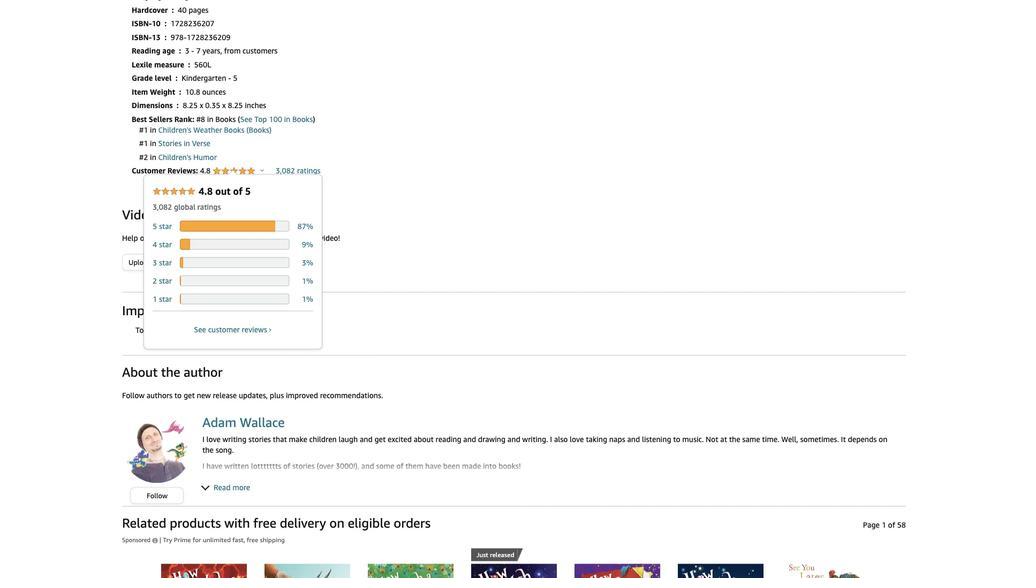 Task type: locate. For each thing, give the bounding box(es) containing it.
books!
[[499, 462, 521, 471]]

more right 'learn'
[[183, 234, 201, 242]]

star for 3
[[159, 258, 172, 267]]

stories
[[158, 139, 182, 148]]

#1 up #2
[[139, 139, 148, 148]]

4.8 inside button
[[200, 166, 213, 175]]

0 vertical spatial follow
[[122, 391, 145, 400]]

- right kindergarten
[[228, 74, 231, 82]]

0 horizontal spatial 8.25
[[183, 101, 198, 110]]

in up 'children's humor' link
[[184, 139, 190, 148]]

2 1% from the top
[[302, 295, 313, 303]]

0 horizontal spatial have
[[206, 462, 222, 471]]

2 progress bar from the top
[[180, 239, 289, 250]]

: left 40
[[172, 5, 174, 14]]

by
[[267, 234, 276, 242]]

1 vertical spatial 1
[[882, 521, 886, 530]]

:
[[172, 5, 174, 14], [164, 19, 167, 28], [164, 33, 167, 42], [179, 46, 181, 55], [188, 60, 190, 69], [176, 74, 178, 82], [179, 87, 181, 96], [177, 101, 179, 110]]

‎ left "560l"
[[192, 60, 192, 69]]

5 up others
[[153, 222, 157, 231]]

5 down from at top left
[[233, 74, 238, 82]]

1 horizontal spatial love
[[570, 435, 584, 444]]

1%
[[302, 276, 313, 285], [302, 295, 313, 303]]

1 vertical spatial on
[[330, 515, 345, 531]]

children
[[309, 435, 337, 444]]

x right 0.35 on the left top of the page
[[222, 101, 226, 110]]

1 vertical spatial with
[[224, 515, 250, 531]]

stories in verse link
[[158, 139, 210, 148]]

1 vertical spatial to
[[673, 435, 681, 444]]

‏ left "560l"
[[186, 60, 186, 69]]

4.8 down humor at the top left
[[200, 166, 213, 175]]

lexile
[[132, 60, 152, 69]]

2 x from the left
[[222, 101, 226, 110]]

to right authors
[[174, 391, 182, 400]]

progress bar inside 4 stars represent 9% of rating element
[[180, 239, 289, 250]]

3
[[185, 46, 189, 55], [153, 258, 157, 267]]

excited
[[388, 435, 412, 444]]

best
[[132, 115, 147, 123]]

1 horizontal spatial about
[[414, 435, 434, 444]]

in
[[207, 115, 213, 123], [284, 115, 290, 123], [150, 125, 156, 134], [150, 139, 156, 148], [184, 139, 190, 148], [150, 153, 156, 161]]

0 vertical spatial the
[[161, 364, 180, 380]]

1 horizontal spatial the
[[202, 446, 214, 455]]

1 horizontal spatial 3,082
[[276, 166, 295, 175]]

about up the '3 stars represent 3% of rating' element at left top
[[203, 234, 222, 242]]

4.8 left out
[[199, 186, 213, 197]]

and
[[360, 435, 373, 444], [463, 435, 476, 444], [508, 435, 520, 444], [627, 435, 640, 444], [361, 462, 374, 471]]

in right #2
[[150, 153, 156, 161]]

1 horizontal spatial -
[[228, 74, 231, 82]]

2 #1 from the top
[[139, 139, 148, 148]]

0 horizontal spatial 3,082
[[153, 202, 172, 211]]

level
[[155, 74, 172, 82]]

have left the been
[[425, 462, 441, 471]]

0 vertical spatial 3,082
[[276, 166, 295, 175]]

0 horizontal spatial love
[[206, 435, 221, 444]]

5
[[233, 74, 238, 82], [245, 186, 251, 197], [153, 222, 157, 231]]

progress bar down 2 stars represent 1% of rating element
[[180, 294, 289, 304]]

how to catch a gingerbread man image
[[575, 564, 660, 578]]

1728236207
[[171, 19, 214, 28]]

(
[[238, 115, 240, 123]]

‎ left 40
[[176, 5, 176, 14]]

adam wallace link
[[202, 414, 895, 431]]

0 horizontal spatial on
[[330, 515, 345, 531]]

0 vertical spatial -
[[191, 46, 194, 55]]

2 vertical spatial the
[[202, 446, 214, 455]]

1 vertical spatial videos element
[[122, 234, 340, 242]]

1 star from the top
[[159, 222, 172, 231]]

1 horizontal spatial more
[[233, 483, 250, 492]]

-
[[191, 46, 194, 55], [228, 74, 231, 82]]

this left product at top left
[[224, 234, 237, 242]]

4 star link
[[153, 240, 174, 249]]

delivery
[[280, 515, 326, 531]]

1 vertical spatial isbn-
[[132, 33, 152, 42]]

3%
[[302, 258, 313, 267]]

progress bar inside 2 stars represent 1% of rating element
[[180, 276, 289, 286]]

1 vertical spatial more
[[233, 483, 250, 492]]

‏ right "weight"
[[177, 87, 177, 96]]

star
[[159, 222, 172, 231], [159, 240, 172, 249], [159, 258, 172, 267], [159, 276, 172, 285], [159, 295, 172, 303]]

of
[[233, 186, 243, 197], [283, 462, 290, 471], [396, 462, 404, 471], [888, 521, 895, 530]]

well,
[[782, 435, 798, 444]]

progress bar for 4 star
[[180, 239, 289, 250]]

1 vertical spatial 3,082
[[153, 202, 172, 211]]

5 progress bar from the top
[[180, 294, 289, 304]]

about right excited
[[414, 435, 434, 444]]

2 vertical spatial 5
[[153, 222, 157, 231]]

measure
[[154, 60, 184, 69]]

0 vertical spatial 3
[[185, 46, 189, 55]]

1 horizontal spatial x
[[222, 101, 226, 110]]

and left some
[[361, 462, 374, 471]]

0 horizontal spatial to
[[174, 391, 182, 400]]

ratings
[[297, 166, 321, 175], [197, 202, 221, 211]]

1 horizontal spatial 1
[[882, 521, 886, 530]]

follow for follow
[[147, 492, 168, 500]]

#1 down best
[[139, 125, 148, 134]]

3 progress bar from the top
[[180, 257, 289, 268]]

customer
[[208, 325, 240, 334]]

stories down wallace in the bottom left of the page
[[249, 435, 271, 444]]

fast,
[[232, 536, 245, 544]]

progress bar inside the '3 stars represent 3% of rating' element
[[180, 257, 289, 268]]

follow down about
[[122, 391, 145, 400]]

videos element
[[122, 206, 906, 223], [122, 234, 340, 242]]

free up shipping
[[253, 515, 276, 531]]

isbn- down hardcover
[[132, 19, 152, 28]]

1% link for 1 star
[[302, 295, 313, 303]]

item
[[132, 87, 148, 96]]

0 vertical spatial #1
[[139, 125, 148, 134]]

star for 1
[[159, 295, 172, 303]]

1 vertical spatial 3
[[153, 258, 157, 267]]

x left 0.35 on the left top of the page
[[200, 101, 203, 110]]

to left music.
[[673, 435, 681, 444]]

star for 5
[[159, 222, 172, 231]]

reviews:
[[168, 166, 198, 175]]

8.25 down 10.8
[[183, 101, 198, 110]]

hardcover                                     ‏                                         :                                     ‎ 40 pages isbn-10                                     ‏                                         :                                     ‎ 1728236207 isbn-13                                     ‏                                         :                                     ‎ 978-1728236209 reading age                                     ‏                                         :                                     ‎ 3 - 7 years, from customers lexile measure                                     ‏                                         :                                     ‎ 560l grade level                                     ‏                                         :                                     ‎ kindergarten - 5 item weight                                     ‏                                         :                                     ‎ 10.8 ounces dimensions                                     ‏                                         :                                     ‎ 8.25 x 0.35 x 8.25 inches
[[132, 5, 278, 110]]

in right #8
[[207, 115, 213, 123]]

get left new
[[184, 391, 195, 400]]

i have written lottttttts of stories (over 3000!), and some of them have been made into books!
[[202, 462, 521, 471]]

1 horizontal spatial see
[[240, 115, 252, 123]]

ratings right popover image
[[297, 166, 321, 175]]

1 vertical spatial 1%
[[302, 295, 313, 303]]

1 vertical spatial #1
[[139, 139, 148, 148]]

0 vertical spatial ratings
[[297, 166, 321, 175]]

stories inside i love writing stories that make children laugh and get excited about reading and drawing and writing. i also love taking naps and listening to music. not at the same time. well, sometimes. it depends on the song.
[[249, 435, 271, 444]]

an
[[169, 326, 177, 335]]

and right laugh
[[360, 435, 373, 444]]

1 have from the left
[[206, 462, 222, 471]]

writing
[[223, 435, 247, 444]]

1 vertical spatial this
[[215, 326, 227, 335]]

1 horizontal spatial ratings
[[297, 166, 321, 175]]

0 horizontal spatial ratings
[[197, 202, 221, 211]]

depends
[[848, 435, 877, 444]]

0 horizontal spatial more
[[183, 234, 201, 242]]

progress bar for 3 star
[[180, 257, 289, 268]]

some
[[376, 462, 394, 471]]

0 vertical spatial isbn-
[[132, 19, 152, 28]]

others
[[140, 234, 162, 242]]

1% link inside 2 stars represent 1% of rating element
[[302, 276, 313, 285]]

0 vertical spatial about
[[203, 234, 222, 242]]

1 vertical spatial -
[[228, 74, 231, 82]]

the up authors
[[161, 364, 180, 380]]

4 progress bar from the top
[[180, 276, 289, 286]]

1 #1 from the top
[[139, 125, 148, 134]]

2 8.25 from the left
[[228, 101, 243, 110]]

see left top
[[240, 115, 252, 123]]

of right out
[[233, 186, 243, 197]]

1 vertical spatial 5
[[245, 186, 251, 197]]

how to catch a dinosaur image
[[161, 564, 247, 578]]

1 vertical spatial stories
[[292, 462, 315, 471]]

1% for 2 star
[[302, 276, 313, 285]]

1 horizontal spatial on
[[879, 435, 888, 444]]

0 vertical spatial this
[[224, 234, 237, 242]]

1 x from the left
[[200, 101, 203, 110]]

with up fast,
[[224, 515, 250, 531]]

3,082 for 3,082 global ratings
[[153, 202, 172, 211]]

i for i love writing stories that make children laugh and get excited about reading and drawing and writing. i also love taking naps and listening to music. not at the same time. well, sometimes. it depends on the song.
[[202, 435, 205, 444]]

i up draw icon
[[202, 462, 205, 471]]

1 videos element from the top
[[122, 206, 906, 223]]

progress bar down 5 stars represent 87% of rating element
[[180, 239, 289, 250]]

(over
[[317, 462, 334, 471]]

progress bar
[[180, 221, 289, 232], [180, 239, 289, 250], [180, 257, 289, 268], [180, 276, 289, 286], [180, 294, 289, 304]]

0 vertical spatial to
[[174, 391, 182, 400]]

x
[[200, 101, 203, 110], [222, 101, 226, 110]]

7
[[196, 46, 201, 55]]

on inside i love writing stories that make children laugh and get excited about reading and drawing and writing. i also love taking naps and listening to music. not at the same time. well, sometimes. it depends on the song.
[[879, 435, 888, 444]]

released
[[490, 551, 514, 559]]

5 star from the top
[[159, 295, 172, 303]]

2 videos element from the top
[[122, 234, 340, 242]]

0 horizontal spatial x
[[200, 101, 203, 110]]

writing.
[[522, 435, 548, 444]]

children's down rank:
[[158, 125, 191, 134]]

the right at
[[729, 435, 741, 444]]

1 vertical spatial follow
[[147, 492, 168, 500]]

progress bar inside 5 stars represent 87% of rating element
[[180, 221, 289, 232]]

8.25
[[183, 101, 198, 110], [228, 101, 243, 110]]

of left 58
[[888, 521, 895, 530]]

age
[[162, 46, 175, 55]]

2 love from the left
[[570, 435, 584, 444]]

4 star
[[153, 240, 174, 249]]

4.8
[[200, 166, 213, 175], [199, 186, 213, 197]]

this down information
[[215, 326, 227, 335]]

you stole my name: the curious case of animals with shared names (picture book) image
[[265, 564, 350, 578]]

0 vertical spatial 1% link
[[302, 276, 313, 285]]

free right fast,
[[247, 536, 258, 544]]

the left song.
[[202, 446, 214, 455]]

: right age
[[179, 46, 181, 55]]

this
[[224, 234, 237, 242], [215, 326, 227, 335]]

1% for 1 star
[[302, 295, 313, 303]]

0 horizontal spatial 3
[[153, 258, 157, 267]]

#1
[[139, 125, 148, 134], [139, 139, 148, 148]]

1 vertical spatial 4.8
[[199, 186, 213, 197]]

0 horizontal spatial follow
[[122, 391, 145, 400]]

love right also
[[570, 435, 584, 444]]

1 vertical spatial the
[[729, 435, 741, 444]]

how to catch a reindeer image
[[368, 564, 454, 578]]

1 vertical spatial get
[[375, 435, 386, 444]]

just released link
[[471, 549, 523, 562]]

follow inside button
[[147, 492, 168, 500]]

‏ up rank:
[[175, 101, 175, 110]]

0 vertical spatial with
[[198, 326, 213, 335]]

related
[[122, 515, 166, 531]]

1 progress bar from the top
[[180, 221, 289, 232]]

3 star from the top
[[159, 258, 172, 267]]

on left eligible
[[330, 515, 345, 531]]

0 vertical spatial stories
[[249, 435, 271, 444]]

0 vertical spatial 4.8
[[200, 166, 213, 175]]

1 horizontal spatial get
[[375, 435, 386, 444]]

related products with free delivery on eligible orders
[[122, 515, 431, 531]]

: right 10
[[164, 19, 167, 28]]

children's humor link
[[158, 153, 217, 161]]

ratings down out
[[197, 202, 221, 211]]

video
[[169, 258, 186, 266]]

0 horizontal spatial with
[[198, 326, 213, 335]]

2 isbn- from the top
[[132, 33, 152, 42]]

and left "writing."
[[508, 435, 520, 444]]

5 stars represent 87% of rating element
[[153, 221, 313, 235]]

more
[[183, 234, 201, 242], [233, 483, 250, 492]]

lottttttts
[[251, 462, 281, 471]]

2 1% link from the top
[[302, 295, 313, 303]]

1 vertical spatial ratings
[[197, 202, 221, 211]]

1 horizontal spatial to
[[673, 435, 681, 444]]

3,082 up 5 star link
[[153, 202, 172, 211]]

1 horizontal spatial 8.25
[[228, 101, 243, 110]]

information
[[185, 303, 254, 318]]

3,082 right popover image
[[276, 166, 295, 175]]

important information
[[122, 303, 254, 318]]

stories left (over
[[292, 462, 315, 471]]

upload your video
[[129, 258, 186, 266]]

get left excited
[[375, 435, 386, 444]]

children's down stories
[[158, 153, 191, 161]]

0 vertical spatial get
[[184, 391, 195, 400]]

see inside best sellers rank: #8 in books ( see top 100 in books ) #1 in children's weather books (books) #1 in stories in verse #2 in children's humor
[[240, 115, 252, 123]]

1 1% link from the top
[[302, 276, 313, 285]]

see customer reviews link
[[194, 325, 272, 334]]

5 right out
[[245, 186, 251, 197]]

‏
[[170, 5, 170, 14], [163, 19, 163, 28], [163, 33, 163, 42], [177, 46, 177, 55], [186, 60, 186, 69], [174, 74, 174, 82], [177, 87, 177, 96], [175, 101, 175, 110]]

3,082
[[276, 166, 295, 175], [153, 202, 172, 211]]

progress bar up help others learn more about this product by uploading a video!
[[180, 221, 289, 232]]

2 horizontal spatial the
[[729, 435, 741, 444]]

follow for follow authors to get new release updates, plus improved recommendations.
[[122, 391, 145, 400]]

hardcover
[[132, 5, 168, 14]]

0 vertical spatial 1%
[[302, 276, 313, 285]]

progress bar for 1 star
[[180, 294, 289, 304]]

1 down 2
[[153, 295, 157, 303]]

40
[[178, 5, 187, 14]]

87% link
[[297, 222, 313, 231]]

love up song.
[[206, 435, 221, 444]]

progress bar inside 1 stars represent 1% of rating element
[[180, 294, 289, 304]]

have down song.
[[206, 462, 222, 471]]

: up rank:
[[177, 101, 179, 110]]

1 horizontal spatial have
[[425, 462, 441, 471]]

1 vertical spatial children's
[[158, 153, 191, 161]]

just released list
[[144, 549, 885, 578]]

4.8 button
[[200, 166, 264, 176]]

progress bar up 1 stars represent 1% of rating element
[[180, 276, 289, 286]]

1 star
[[153, 295, 174, 303]]

1 horizontal spatial 3
[[185, 46, 189, 55]]

1 horizontal spatial stories
[[292, 462, 315, 471]]

i down adam
[[202, 435, 205, 444]]

4.8 for 4.8 out of 5
[[199, 186, 213, 197]]

2 star from the top
[[159, 240, 172, 249]]

100
[[269, 115, 282, 123]]

more right read
[[233, 483, 250, 492]]

customer
[[132, 166, 166, 175]]

read more
[[214, 483, 250, 492]]

‎ up rank:
[[181, 101, 181, 110]]

have
[[206, 462, 222, 471], [425, 462, 441, 471]]

1 vertical spatial 1% link
[[302, 295, 313, 303]]

and right reading
[[463, 435, 476, 444]]

0 horizontal spatial about
[[203, 234, 222, 242]]

- left 7
[[191, 46, 194, 55]]

sometimes.
[[800, 435, 839, 444]]

i for i have written lottttttts of stories (over 3000!), and some of them have been made into books!
[[202, 462, 205, 471]]

0 horizontal spatial 5
[[153, 222, 157, 231]]

progress bar up 2 stars represent 1% of rating element
[[180, 257, 289, 268]]

and right naps
[[627, 435, 640, 444]]

taking
[[586, 435, 607, 444]]

1 horizontal spatial follow
[[147, 492, 168, 500]]

0 vertical spatial 5
[[233, 74, 238, 82]]

: left 10.8
[[179, 87, 181, 96]]

0 horizontal spatial the
[[161, 364, 180, 380]]

3,082 ratings
[[276, 166, 321, 175]]

sellers
[[149, 115, 172, 123]]

0 vertical spatial videos element
[[122, 206, 906, 223]]

follow
[[122, 391, 145, 400], [147, 492, 168, 500]]

to
[[135, 326, 144, 335]]

2 horizontal spatial 5
[[245, 186, 251, 197]]

0 horizontal spatial stories
[[249, 435, 271, 444]]

love
[[206, 435, 221, 444], [570, 435, 584, 444]]

1 horizontal spatial 5
[[233, 74, 238, 82]]

0 vertical spatial on
[[879, 435, 888, 444]]

0 horizontal spatial get
[[184, 391, 195, 400]]

4 star from the top
[[159, 276, 172, 285]]

on right depends
[[879, 435, 888, 444]]

1 vertical spatial see
[[194, 325, 206, 334]]

‏ left 40
[[170, 5, 170, 14]]

0 vertical spatial see
[[240, 115, 252, 123]]

global
[[174, 202, 195, 211]]

with right issue
[[198, 326, 213, 335]]

0 vertical spatial children's
[[158, 125, 191, 134]]

0 vertical spatial 1
[[153, 295, 157, 303]]

1 right "page"
[[882, 521, 886, 530]]

follow up related
[[147, 492, 168, 500]]

1 horizontal spatial with
[[224, 515, 250, 531]]

that
[[273, 435, 287, 444]]

in down 'sellers'
[[150, 125, 156, 134]]

8.25 up (
[[228, 101, 243, 110]]

about
[[203, 234, 222, 242], [414, 435, 434, 444]]

1 vertical spatial about
[[414, 435, 434, 444]]

1 1% from the top
[[302, 276, 313, 285]]

customer reviews:
[[132, 166, 200, 175]]

wallace
[[240, 415, 285, 430]]



Task type: describe. For each thing, give the bounding box(es) containing it.
upload
[[129, 258, 151, 266]]

0 horizontal spatial 1
[[153, 295, 157, 303]]

get inside i love writing stories that make children laugh and get excited about reading and drawing and writing. i also love taking naps and listening to music. not at the same time. well, sometimes. it depends on the song.
[[375, 435, 386, 444]]

3 star link
[[153, 258, 174, 267]]

important
[[122, 303, 182, 318]]

: left "560l"
[[188, 60, 190, 69]]

adam
[[202, 415, 236, 430]]

upload your video link
[[123, 255, 192, 270]]

verse
[[192, 139, 210, 148]]

pages
[[189, 5, 209, 14]]

star for 2
[[159, 276, 172, 285]]

books left (
[[215, 115, 236, 123]]

help others learn more about this product by uploading a video!
[[122, 234, 340, 242]]

weight
[[150, 87, 175, 96]]

new
[[197, 391, 211, 400]]

grade
[[132, 74, 153, 82]]

‎ right level
[[180, 74, 180, 82]]

top
[[254, 115, 267, 123]]

‏ right level
[[174, 74, 174, 82]]

3 inside the '3 stars represent 3% of rating' element
[[153, 258, 157, 267]]

videos element containing videos
[[122, 206, 906, 223]]

progress bar for 2 star
[[180, 276, 289, 286]]

3 inside hardcover                                     ‏                                         :                                     ‎ 40 pages isbn-10                                     ‏                                         :                                     ‎ 1728236207 isbn-13                                     ‏                                         :                                     ‎ 978-1728236209 reading age                                     ‏                                         :                                     ‎ 3 - 7 years, from customers lexile measure                                     ‏                                         :                                     ‎ 560l grade level                                     ‏                                         :                                     ‎ kindergarten - 5 item weight                                     ‏                                         :                                     ‎ 10.8 ounces dimensions                                     ‏                                         :                                     ‎ 8.25 x 0.35 x 8.25 inches
[[185, 46, 189, 55]]

5 star link
[[153, 222, 174, 231]]

this for about
[[224, 234, 237, 242]]

0 horizontal spatial -
[[191, 46, 194, 55]]

release
[[213, 391, 237, 400]]

2 stars represent 1% of rating element
[[153, 272, 313, 290]]

learn
[[164, 234, 181, 242]]

reviews
[[242, 325, 267, 334]]

13
[[152, 33, 161, 42]]

)
[[313, 115, 315, 123]]

‎ left 978-
[[169, 33, 169, 42]]

improved
[[286, 391, 318, 400]]

from
[[224, 46, 241, 55]]

3,082 for 3,082 ratings
[[276, 166, 295, 175]]

of left them
[[396, 462, 404, 471]]

#8
[[196, 115, 205, 123]]

here
[[277, 326, 292, 335]]

recommendations.
[[320, 391, 383, 400]]

sponsored
[[122, 537, 152, 544]]

1 star link
[[153, 295, 174, 303]]

for
[[193, 536, 201, 544]]

i love writing stories that make children laugh and get excited about reading and drawing and writing. i also love taking naps and listening to music. not at the same time. well, sometimes. it depends on the song.
[[202, 435, 888, 455]]

books right 100 on the left top of page
[[292, 115, 313, 123]]

1728236209
[[187, 33, 231, 42]]

4 stars represent 9% of rating element
[[153, 235, 313, 254]]

progress bar for 5 star
[[180, 221, 289, 232]]

just
[[477, 551, 488, 559]]

2 star link
[[153, 276, 174, 285]]

about inside i love writing stories that make children laugh and get excited about reading and drawing and writing. i also love taking naps and listening to music. not at the same time. well, sometimes. it depends on the song.
[[414, 435, 434, 444]]

follow button
[[131, 488, 183, 504]]

1 vertical spatial free
[[247, 536, 258, 544]]

|
[[160, 536, 161, 544]]

3,082 ratings link
[[276, 166, 321, 175]]

‎ right age
[[183, 46, 183, 55]]

9%
[[302, 240, 313, 249]]

#2
[[139, 153, 148, 161]]

this for with
[[215, 326, 227, 335]]

how to catch an elf image
[[678, 564, 764, 578]]

‎ left 10.8
[[183, 87, 183, 96]]

in right 100 on the left top of page
[[284, 115, 290, 123]]

make
[[289, 435, 307, 444]]

videos element containing help others learn more about this product by uploading a video!
[[122, 234, 340, 242]]

0 vertical spatial more
[[183, 234, 201, 242]]

more inside read more button
[[233, 483, 250, 492]]

customers
[[243, 46, 278, 55]]

into
[[483, 462, 497, 471]]

5 inside hardcover                                     ‏                                         :                                     ‎ 40 pages isbn-10                                     ‏                                         :                                     ‎ 1728236207 isbn-13                                     ‏                                         :                                     ‎ 978-1728236209 reading age                                     ‏                                         :                                     ‎ 3 - 7 years, from customers lexile measure                                     ‏                                         :                                     ‎ 560l grade level                                     ‏                                         :                                     ‎ kindergarten - 5 item weight                                     ‏                                         :                                     ‎ 10.8 ounces dimensions                                     ‏                                         :                                     ‎ 8.25 x 0.35 x 8.25 inches
[[233, 74, 238, 82]]

4.8 for 4.8
[[200, 166, 213, 175]]

2 children's from the top
[[158, 153, 191, 161]]

0 horizontal spatial see
[[194, 325, 206, 334]]

2
[[153, 276, 157, 285]]

drawing
[[478, 435, 506, 444]]

uploading
[[278, 234, 312, 242]]

product
[[239, 234, 265, 242]]

best sellers rank: #8 in books ( see top 100 in books ) #1 in children's weather books (books) #1 in stories in verse #2 in children's humor
[[132, 115, 315, 161]]

laugh
[[339, 435, 358, 444]]

about the author
[[122, 364, 223, 380]]

report
[[146, 326, 167, 335]]

star for 4
[[159, 240, 172, 249]]

3% link
[[302, 258, 313, 267]]

at
[[720, 435, 727, 444]]

: right level
[[176, 74, 178, 82]]

see you later, alligator image
[[781, 564, 867, 578]]

them
[[405, 462, 423, 471]]

560l
[[194, 60, 211, 69]]

‎ right 10
[[169, 19, 169, 28]]

written
[[224, 462, 249, 471]]

adam wallace
[[202, 415, 285, 430]]

1% link for 2 star
[[302, 276, 313, 285]]

ounces
[[202, 87, 226, 96]]

1 stars represent 1% of rating element
[[153, 290, 313, 304]]

click here link
[[260, 326, 292, 335]]

1 children's from the top
[[158, 125, 191, 134]]

1 isbn- from the top
[[132, 19, 152, 28]]

kindergarten
[[182, 74, 226, 82]]

1 8.25 from the left
[[183, 101, 198, 110]]

i left also
[[550, 435, 552, 444]]

0.35
[[205, 101, 220, 110]]

of right lottttttts
[[283, 462, 290, 471]]

sponsored link
[[122, 530, 160, 546]]

books down (
[[224, 125, 244, 134]]

author
[[184, 364, 223, 380]]

draw image
[[201, 482, 210, 491]]

2 have from the left
[[425, 462, 441, 471]]

10.8
[[185, 87, 200, 96]]

music.
[[682, 435, 704, 444]]

: right 13
[[164, 33, 167, 42]]

how to catch santa claus image
[[471, 564, 557, 578]]

eligible
[[348, 515, 390, 531]]

‏ right 13
[[163, 33, 163, 42]]

3 star
[[153, 258, 174, 267]]

prime
[[174, 536, 191, 544]]

also
[[554, 435, 568, 444]]

not
[[706, 435, 719, 444]]

‏ right age
[[177, 46, 177, 55]]

(books)
[[246, 125, 272, 134]]

children's weather books (books) link
[[158, 125, 272, 134]]

your
[[153, 258, 167, 266]]

inches
[[245, 101, 266, 110]]

click
[[260, 326, 275, 335]]

to inside i love writing stories that make children laugh and get excited about reading and drawing and writing. i also love taking naps and listening to music. not at the same time. well, sometimes. it depends on the song.
[[673, 435, 681, 444]]

0 vertical spatial free
[[253, 515, 276, 531]]

in left stories
[[150, 139, 156, 148]]

| try prime for unlimited fast, free shipping
[[160, 536, 285, 544]]

4.8 out of 5
[[199, 186, 251, 197]]

humor
[[193, 153, 217, 161]]

about
[[122, 364, 158, 380]]

follow authors to get new release updates, plus improved recommendations.
[[122, 391, 383, 400]]

try
[[163, 536, 172, 544]]

‏ right 10
[[163, 19, 163, 28]]

updates,
[[239, 391, 268, 400]]

time.
[[762, 435, 780, 444]]

4
[[153, 240, 157, 249]]

3 stars represent 3% of rating element
[[153, 254, 313, 272]]

1 love from the left
[[206, 435, 221, 444]]

popover image
[[260, 169, 264, 172]]



Task type: vqa. For each thing, say whether or not it's contained in the screenshot.


